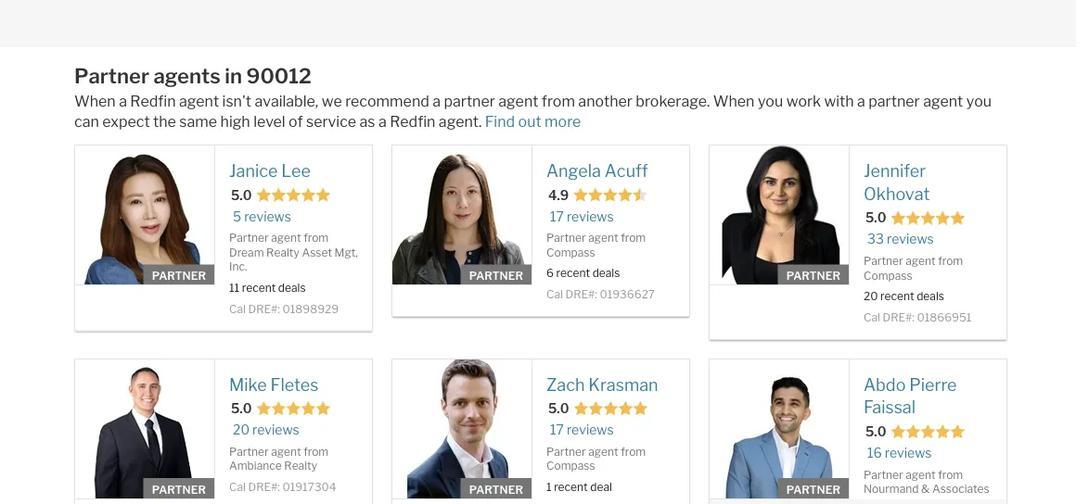 Task type: locate. For each thing, give the bounding box(es) containing it.
dre#: left "01866951"
[[883, 311, 914, 325]]

find
[[485, 112, 515, 131]]

from up "01866951"
[[938, 254, 963, 268]]

rating 5 out of 5 element for abdo pierre faissal
[[891, 424, 965, 443]]

partner inside 17 reviews partner agent from compass 6 recent deals cal dre#: 01936627
[[546, 231, 586, 245]]

reviews down mike fletes 5.0
[[252, 423, 299, 438]]

recent for 17 reviews partner agent from compass 6 recent deals cal dre#: 01936627
[[556, 267, 590, 280]]

from inside 17 reviews partner agent from compass 6 recent deals cal dre#: 01936627
[[621, 231, 646, 245]]

agents
[[154, 64, 221, 89]]

20
[[864, 290, 878, 303], [233, 423, 250, 438]]

2 17 reviews link from the top
[[550, 422, 614, 440]]

agent down 20 reviews 'link'
[[271, 445, 301, 459]]

5.0 up "5"
[[231, 187, 252, 203]]

2 horizontal spatial deals
[[917, 290, 944, 303]]

rating 5 out of 5 element down "zach krasman" link
[[574, 401, 648, 420]]

recent inside 17 reviews partner agent from compass 6 recent deals cal dre#: 01936627
[[556, 267, 590, 280]]

agent
[[179, 92, 219, 110], [498, 92, 538, 110], [923, 92, 963, 110], [271, 231, 301, 245], [588, 231, 618, 245], [906, 254, 936, 268], [271, 445, 301, 459], [588, 445, 618, 459], [906, 468, 936, 482]]

17 down zach
[[550, 423, 564, 438]]

okhovat
[[864, 184, 930, 204]]

agent down the rating 4.9 out of 5 element
[[588, 231, 618, 245]]

from up more
[[542, 92, 575, 110]]

dre#: left 01898929
[[248, 303, 280, 316]]

we
[[322, 92, 342, 110]]

1 horizontal spatial when
[[713, 92, 755, 110]]

los angeles real estate agent zach krasman image
[[392, 360, 532, 499]]

redfin down the recommend
[[390, 112, 435, 131]]

partner inside '20 reviews partner agent from ambiance realty cal dre#: 01917304'
[[229, 445, 269, 459]]

agent down 33 reviews link
[[906, 254, 936, 268]]

service
[[306, 112, 356, 131]]

0 horizontal spatial 20
[[233, 423, 250, 438]]

faissal
[[864, 398, 916, 418]]

recent inside 17 reviews partner agent from compass 1 recent deal
[[554, 481, 588, 494]]

from inside when a redfin agent isn't available, we recommend a partner agent from another brokerage. when you work with a partner agent you can expect the same high level of service as a redfin agent.
[[542, 92, 575, 110]]

2 you from the left
[[966, 92, 992, 110]]

brokerage.
[[636, 92, 710, 110]]

from inside 16 reviews partner agent from nourmand & associates
[[938, 468, 963, 482]]

from for 17 reviews partner agent from compass 1 recent deal
[[621, 445, 646, 459]]

17 reviews link down 4.9
[[550, 208, 614, 226]]

1 vertical spatial realty
[[284, 460, 317, 473]]

realty
[[266, 246, 300, 259], [284, 460, 317, 473]]

realty inside 5 reviews partner agent from dream realty asset mgt, inc. 11 recent deals cal dre#: 01898929
[[266, 246, 300, 259]]

compass up 1
[[546, 460, 595, 473]]

deals inside 33 reviews partner agent from compass 20 recent deals cal dre#: 01866951
[[917, 290, 944, 303]]

17 down 4.9
[[550, 209, 564, 224]]

krasman
[[588, 375, 658, 395]]

2 partner from the left
[[869, 92, 920, 110]]

from up 'asset'
[[303, 231, 329, 245]]

agent inside 5 reviews partner agent from dream realty asset mgt, inc. 11 recent deals cal dre#: 01898929
[[271, 231, 301, 245]]

rating 5 out of 5 element down janice lee link
[[256, 187, 331, 206]]

cal up "abdo"
[[864, 311, 880, 325]]

janice lee 5.0
[[229, 161, 311, 203]]

dre#:
[[565, 288, 597, 302], [248, 303, 280, 316], [883, 311, 914, 325], [248, 481, 280, 495]]

partner inside 17 reviews partner agent from compass 1 recent deal
[[546, 445, 586, 459]]

recent right the 6 on the bottom of page
[[556, 267, 590, 280]]

reviews down the rating 4.9 out of 5 element
[[567, 209, 614, 224]]

cal inside '20 reviews partner agent from ambiance realty cal dre#: 01917304'
[[229, 481, 246, 495]]

1 horizontal spatial deals
[[592, 267, 620, 280]]

recent right "11"
[[242, 281, 276, 295]]

agent up same
[[179, 92, 219, 110]]

realty up 01917304
[[284, 460, 317, 473]]

reviews right 33
[[887, 232, 934, 247]]

cal down "11"
[[229, 303, 246, 316]]

janice lee link
[[229, 160, 358, 183]]

0 vertical spatial 17 reviews link
[[550, 208, 614, 226]]

deals up "01866951"
[[917, 290, 944, 303]]

zach krasman link
[[546, 374, 675, 397]]

5.0 inside abdo pierre faissal 5.0
[[865, 424, 886, 440]]

when
[[74, 92, 116, 110], [713, 92, 755, 110]]

agent down 5 reviews link
[[271, 231, 301, 245]]

2 when from the left
[[713, 92, 755, 110]]

partner up 'agent.'
[[444, 92, 495, 110]]

recent down 33 reviews link
[[880, 290, 914, 303]]

janice
[[229, 161, 278, 181]]

partner right with
[[869, 92, 920, 110]]

reviews down the zach krasman 5.0
[[567, 423, 614, 438]]

agent up jennifer okhovat link
[[923, 92, 963, 110]]

compass
[[546, 246, 595, 259], [864, 269, 912, 282], [546, 460, 595, 473]]

1 partner from the left
[[444, 92, 495, 110]]

0 horizontal spatial when
[[74, 92, 116, 110]]

17 inside 17 reviews partner agent from compass 1 recent deal
[[550, 423, 564, 438]]

17 reviews partner agent from compass 1 recent deal
[[546, 423, 646, 494]]

recent inside 33 reviews partner agent from compass 20 recent deals cal dre#: 01866951
[[880, 290, 914, 303]]

agent for when a redfin agent isn't available, we recommend a partner agent from another brokerage. when you work with a partner agent you can expect the same high level of service as a redfin agent.
[[179, 92, 219, 110]]

zach
[[546, 375, 585, 395]]

1 horizontal spatial 20
[[864, 290, 878, 303]]

5 reviews partner agent from dream realty asset mgt, inc. 11 recent deals cal dre#: 01898929
[[229, 209, 358, 316]]

can
[[74, 112, 99, 131]]

from up 01917304
[[303, 445, 329, 459]]

cal down the 6 on the bottom of page
[[546, 288, 563, 302]]

pierre
[[909, 375, 957, 395]]

abdo
[[864, 375, 906, 395]]

when a redfin agent isn't available, we recommend a partner agent from another brokerage. when you work with a partner agent you can expect the same high level of service as a redfin agent.
[[74, 92, 992, 131]]

01936627
[[600, 288, 655, 302]]

4.9
[[548, 187, 569, 203]]

reviews inside 17 reviews partner agent from compass 6 recent deals cal dre#: 01936627
[[567, 209, 614, 224]]

agent inside 17 reviews partner agent from compass 6 recent deals cal dre#: 01936627
[[588, 231, 618, 245]]

0 horizontal spatial you
[[758, 92, 783, 110]]

17 inside 17 reviews partner agent from compass 6 recent deals cal dre#: 01936627
[[550, 209, 564, 224]]

redfin
[[130, 92, 176, 110], [390, 112, 435, 131]]

partner
[[74, 64, 149, 89], [229, 231, 269, 245], [546, 231, 586, 245], [864, 254, 903, 268], [152, 269, 206, 283], [469, 269, 523, 283], [786, 269, 840, 283], [229, 445, 269, 459], [546, 445, 586, 459], [864, 468, 903, 482], [152, 483, 206, 497], [469, 483, 523, 497], [786, 483, 840, 497]]

recent
[[556, 267, 590, 280], [242, 281, 276, 295], [880, 290, 914, 303], [554, 481, 588, 494]]

cal inside 5 reviews partner agent from dream realty asset mgt, inc. 11 recent deals cal dre#: 01898929
[[229, 303, 246, 316]]

0 horizontal spatial deals
[[278, 281, 306, 295]]

17 reviews link down the zach krasman 5.0
[[550, 422, 614, 440]]

reviews for lee
[[244, 209, 291, 224]]

0 vertical spatial realty
[[266, 246, 300, 259]]

20 down 33
[[864, 290, 878, 303]]

deals
[[592, 267, 620, 280], [278, 281, 306, 295], [917, 290, 944, 303]]

20 inside '20 reviews partner agent from ambiance realty cal dre#: 01917304'
[[233, 423, 250, 438]]

associates
[[932, 483, 990, 496]]

isn't
[[222, 92, 251, 110]]

deals inside 17 reviews partner agent from compass 6 recent deals cal dre#: 01936627
[[592, 267, 620, 280]]

from down the zach krasman 5.0
[[621, 445, 646, 459]]

agent inside 17 reviews partner agent from compass 1 recent deal
[[588, 445, 618, 459]]

16 reviews partner agent from nourmand & associates
[[864, 446, 990, 496]]

from inside 17 reviews partner agent from compass 1 recent deal
[[621, 445, 646, 459]]

17
[[550, 209, 564, 224], [550, 423, 564, 438]]

deals up 01898929
[[278, 281, 306, 295]]

rating 5 out of 5 element for jennifer okhovat
[[891, 210, 965, 229]]

agent up &
[[906, 468, 936, 482]]

rating 5 out of 5 element
[[256, 187, 331, 206], [891, 210, 965, 229], [256, 401, 331, 420], [574, 401, 648, 420], [891, 424, 965, 443]]

work
[[786, 92, 821, 110]]

deals up 01936627
[[592, 267, 620, 280]]

5 reviews link
[[233, 208, 291, 226]]

from inside '20 reviews partner agent from ambiance realty cal dre#: 01917304'
[[303, 445, 329, 459]]

dre#: inside '20 reviews partner agent from ambiance realty cal dre#: 01917304'
[[248, 481, 280, 495]]

1 vertical spatial redfin
[[390, 112, 435, 131]]

agent inside 33 reviews partner agent from compass 20 recent deals cal dre#: 01866951
[[906, 254, 936, 268]]

you
[[758, 92, 783, 110], [966, 92, 992, 110]]

fletes
[[270, 375, 319, 395]]

cal
[[546, 288, 563, 302], [229, 303, 246, 316], [864, 311, 880, 325], [229, 481, 246, 495]]

dre#: down "ambiance"
[[248, 481, 280, 495]]

from up associates
[[938, 468, 963, 482]]

compass down 33 reviews link
[[864, 269, 912, 282]]

5.0 inside mike fletes 5.0
[[231, 401, 252, 417]]

reviews for acuff
[[567, 209, 614, 224]]

0 horizontal spatial partner
[[444, 92, 495, 110]]

5.0 down zach
[[548, 401, 569, 417]]

more
[[545, 112, 581, 131]]

recent for 17 reviews partner agent from compass 1 recent deal
[[554, 481, 588, 494]]

5.0
[[231, 187, 252, 203], [865, 210, 886, 226], [231, 401, 252, 417], [548, 401, 569, 417], [865, 424, 886, 440]]

when up can
[[74, 92, 116, 110]]

reviews inside 5 reviews partner agent from dream realty asset mgt, inc. 11 recent deals cal dre#: 01898929
[[244, 209, 291, 224]]

los angeles real estate agent janice lee image
[[75, 146, 214, 285]]

agent for 17 reviews partner agent from compass 6 recent deals cal dre#: 01936627
[[588, 231, 618, 245]]

5.0 inside 'janice lee 5.0'
[[231, 187, 252, 203]]

reviews right 16
[[885, 446, 932, 461]]

90012
[[246, 64, 312, 89]]

redfin up 'the'
[[130, 92, 176, 110]]

from inside 5 reviews partner agent from dream realty asset mgt, inc. 11 recent deals cal dre#: 01898929
[[303, 231, 329, 245]]

5
[[233, 209, 241, 224]]

0 vertical spatial 17
[[550, 209, 564, 224]]

level
[[253, 112, 285, 131]]

available,
[[255, 92, 318, 110]]

ambiance
[[229, 460, 282, 473]]

rating 5 out of 5 element up 16 reviews link
[[891, 424, 965, 443]]

from down the rating 4.9 out of 5 element
[[621, 231, 646, 245]]

jennifer
[[864, 161, 926, 181]]

1 vertical spatial 20
[[233, 423, 250, 438]]

0 vertical spatial 20
[[864, 290, 878, 303]]

los angeles real estate agent angela acuff image
[[392, 146, 532, 285]]

realty inside '20 reviews partner agent from ambiance realty cal dre#: 01917304'
[[284, 460, 317, 473]]

20 inside 33 reviews partner agent from compass 20 recent deals cal dre#: 01866951
[[864, 290, 878, 303]]

2 vertical spatial compass
[[546, 460, 595, 473]]

agent up 'out'
[[498, 92, 538, 110]]

angela acuff 4.9
[[546, 161, 648, 203]]

nourmand
[[864, 483, 919, 496]]

from inside 33 reviews partner agent from compass 20 recent deals cal dre#: 01866951
[[938, 254, 963, 268]]

mgt,
[[335, 246, 358, 259]]

cal inside 33 reviews partner agent from compass 20 recent deals cal dre#: 01866951
[[864, 311, 880, 325]]

5.0 inside jennifer okhovat 5.0
[[865, 210, 886, 226]]

1 17 reviews link from the top
[[550, 208, 614, 226]]

5.0 inside the zach krasman 5.0
[[548, 401, 569, 417]]

0 vertical spatial compass
[[546, 246, 595, 259]]

cal inside 17 reviews partner agent from compass 6 recent deals cal dre#: 01936627
[[546, 288, 563, 302]]

a up 'agent.'
[[433, 92, 441, 110]]

1 vertical spatial 17
[[550, 423, 564, 438]]

reviews right "5"
[[244, 209, 291, 224]]

abdo pierre faissal link
[[864, 374, 993, 420]]

agent for 33 reviews partner agent from compass 20 recent deals cal dre#: 01866951
[[906, 254, 936, 268]]

1 17 from the top
[[550, 209, 564, 224]]

recent right 1
[[554, 481, 588, 494]]

1 horizontal spatial redfin
[[390, 112, 435, 131]]

from for 16 reviews partner agent from nourmand & associates
[[938, 468, 963, 482]]

rating 5 out of 5 element up 33 reviews link
[[891, 210, 965, 229]]

partner
[[444, 92, 495, 110], [869, 92, 920, 110]]

0 horizontal spatial redfin
[[130, 92, 176, 110]]

agent inside '20 reviews partner agent from ambiance realty cal dre#: 01917304'
[[271, 445, 301, 459]]

17 reviews link for angela
[[550, 208, 614, 226]]

realty left 'asset'
[[266, 246, 300, 259]]

dre#: left 01936627
[[565, 288, 597, 302]]

2 17 from the top
[[550, 423, 564, 438]]

agent inside 16 reviews partner agent from nourmand & associates
[[906, 468, 936, 482]]

1 vertical spatial 17 reviews link
[[550, 422, 614, 440]]

reviews inside 16 reviews partner agent from nourmand & associates
[[885, 446, 932, 461]]

angela acuff link
[[546, 160, 675, 183]]

agent up deal
[[588, 445, 618, 459]]

reviews
[[244, 209, 291, 224], [567, 209, 614, 224], [887, 232, 934, 247], [252, 423, 299, 438], [567, 423, 614, 438], [885, 446, 932, 461]]

realty for fletes
[[284, 460, 317, 473]]

realty for lee
[[266, 246, 300, 259]]

recent for 33 reviews partner agent from compass 20 recent deals cal dre#: 01866951
[[880, 290, 914, 303]]

when right brokerage.
[[713, 92, 755, 110]]

agent for 5 reviews partner agent from dream realty asset mgt, inc. 11 recent deals cal dre#: 01898929
[[271, 231, 301, 245]]

01917304
[[282, 481, 336, 495]]

1 vertical spatial compass
[[864, 269, 912, 282]]

cal down "ambiance"
[[229, 481, 246, 495]]

1
[[546, 481, 552, 494]]

in
[[225, 64, 242, 89]]

1 horizontal spatial partner
[[869, 92, 920, 110]]

dre#: inside 5 reviews partner agent from dream realty asset mgt, inc. 11 recent deals cal dre#: 01898929
[[248, 303, 280, 316]]

compass inside 17 reviews partner agent from compass 6 recent deals cal dre#: 01936627
[[546, 246, 595, 259]]

17 reviews link
[[550, 208, 614, 226], [550, 422, 614, 440]]

agent for 20 reviews partner agent from ambiance realty cal dre#: 01917304
[[271, 445, 301, 459]]

from
[[542, 92, 575, 110], [303, 231, 329, 245], [621, 231, 646, 245], [938, 254, 963, 268], [303, 445, 329, 459], [621, 445, 646, 459], [938, 468, 963, 482]]

17 reviews partner agent from compass 6 recent deals cal dre#: 01936627
[[546, 209, 655, 302]]

5.0 up 33
[[865, 210, 886, 226]]

partner inside 33 reviews partner agent from compass 20 recent deals cal dre#: 01866951
[[864, 254, 903, 268]]

reviews inside 33 reviews partner agent from compass 20 recent deals cal dre#: 01866951
[[887, 232, 934, 247]]

from for 20 reviews partner agent from ambiance realty cal dre#: 01917304
[[303, 445, 329, 459]]

5.0 down mike
[[231, 401, 252, 417]]

compass inside 33 reviews partner agent from compass 20 recent deals cal dre#: 01866951
[[864, 269, 912, 282]]

a right as
[[378, 112, 387, 131]]

a
[[119, 92, 127, 110], [433, 92, 441, 110], [857, 92, 865, 110], [378, 112, 387, 131]]

reviews inside '20 reviews partner agent from ambiance realty cal dre#: 01917304'
[[252, 423, 299, 438]]

compass up the 6 on the bottom of page
[[546, 246, 595, 259]]

rating 5 out of 5 element down mike fletes link
[[256, 401, 331, 420]]

jennifer okhovat link
[[864, 160, 993, 206]]

5.0 up 16
[[865, 424, 886, 440]]

1 horizontal spatial you
[[966, 92, 992, 110]]

20 up "ambiance"
[[233, 423, 250, 438]]



Task type: vqa. For each thing, say whether or not it's contained in the screenshot.


Task type: describe. For each thing, give the bounding box(es) containing it.
partner inside 5 reviews partner agent from dream realty asset mgt, inc. 11 recent deals cal dre#: 01898929
[[229, 231, 269, 245]]

los angeles real estate agent mike fletes image
[[75, 360, 214, 499]]

rating 5 out of 5 element for zach krasman
[[574, 401, 648, 420]]

33
[[867, 232, 884, 247]]

of
[[289, 112, 303, 131]]

same
[[179, 112, 217, 131]]

1 when from the left
[[74, 92, 116, 110]]

the
[[153, 112, 176, 131]]

16
[[867, 446, 882, 461]]

asset
[[302, 246, 332, 259]]

deals for acuff
[[592, 267, 620, 280]]

as
[[360, 112, 375, 131]]

agent for 17 reviews partner agent from compass 1 recent deal
[[588, 445, 618, 459]]

01866951
[[917, 311, 972, 325]]

a right with
[[857, 92, 865, 110]]

mike
[[229, 375, 267, 395]]

rating 5 out of 5 element for janice lee
[[256, 187, 331, 206]]

deal
[[590, 481, 612, 494]]

20 reviews link
[[233, 422, 299, 440]]

16 reviews link
[[867, 445, 932, 463]]

agent.
[[439, 112, 482, 131]]

deals for okhovat
[[917, 290, 944, 303]]

dream
[[229, 246, 264, 259]]

find out more link
[[485, 112, 581, 131]]

0 vertical spatial redfin
[[130, 92, 176, 110]]

with
[[824, 92, 854, 110]]

jennifer okhovat 5.0
[[864, 161, 930, 226]]

los angeles real estate agent jennifer okhovat image
[[710, 146, 849, 285]]

from for 33 reviews partner agent from compass 20 recent deals cal dre#: 01866951
[[938, 254, 963, 268]]

another
[[578, 92, 633, 110]]

los angeles real estate agent abdo pierre faissal image
[[710, 360, 849, 499]]

reviews for fletes
[[252, 423, 299, 438]]

from for 5 reviews partner agent from dream realty asset mgt, inc. 11 recent deals cal dre#: 01898929
[[303, 231, 329, 245]]

partner agents in 90012
[[74, 64, 312, 89]]

compass for angela acuff
[[546, 246, 595, 259]]

5.0 for jennifer okhovat
[[865, 210, 886, 226]]

5.0 for janice lee
[[231, 187, 252, 203]]

out
[[518, 112, 541, 131]]

rating 4.9 out of 5 element
[[573, 187, 648, 206]]

compass for jennifer okhovat
[[864, 269, 912, 282]]

5.0 for mike fletes
[[231, 401, 252, 417]]

17 for 17 reviews partner agent from compass 6 recent deals cal dre#: 01936627
[[550, 209, 564, 224]]

33 reviews link
[[867, 231, 934, 249]]

lee
[[281, 161, 311, 181]]

recent inside 5 reviews partner agent from dream realty asset mgt, inc. 11 recent deals cal dre#: 01898929
[[242, 281, 276, 295]]

mike fletes link
[[229, 374, 358, 397]]

dre#: inside 17 reviews partner agent from compass 6 recent deals cal dre#: 01936627
[[565, 288, 597, 302]]

reviews inside 17 reviews partner agent from compass 1 recent deal
[[567, 423, 614, 438]]

reviews for okhovat
[[887, 232, 934, 247]]

rating 5 out of 5 element for mike fletes
[[256, 401, 331, 420]]

a up expect
[[119, 92, 127, 110]]

acuff
[[605, 161, 648, 181]]

6
[[546, 267, 554, 280]]

angela
[[546, 161, 601, 181]]

high
[[220, 112, 250, 131]]

1 you from the left
[[758, 92, 783, 110]]

11
[[229, 281, 239, 295]]

partner inside 16 reviews partner agent from nourmand & associates
[[864, 468, 903, 482]]

20 reviews partner agent from ambiance realty cal dre#: 01917304
[[229, 423, 336, 495]]

zach krasman 5.0
[[546, 375, 658, 417]]

33 reviews partner agent from compass 20 recent deals cal dre#: 01866951
[[864, 232, 972, 325]]

inc.
[[229, 260, 247, 274]]

find out more
[[485, 112, 581, 131]]

deals inside 5 reviews partner agent from dream realty asset mgt, inc. 11 recent deals cal dre#: 01898929
[[278, 281, 306, 295]]

agent for 16 reviews partner agent from nourmand & associates
[[906, 468, 936, 482]]

recommend
[[345, 92, 429, 110]]

expect
[[102, 112, 150, 131]]

compass inside 17 reviews partner agent from compass 1 recent deal
[[546, 460, 595, 473]]

from for 17 reviews partner agent from compass 6 recent deals cal dre#: 01936627
[[621, 231, 646, 245]]

17 for 17 reviews partner agent from compass 1 recent deal
[[550, 423, 564, 438]]

01898929
[[282, 303, 339, 316]]

17 reviews link for 17
[[550, 422, 614, 440]]

dre#: inside 33 reviews partner agent from compass 20 recent deals cal dre#: 01866951
[[883, 311, 914, 325]]

mike fletes 5.0
[[229, 375, 319, 417]]

&
[[921, 483, 930, 496]]

abdo pierre faissal 5.0
[[864, 375, 957, 440]]



